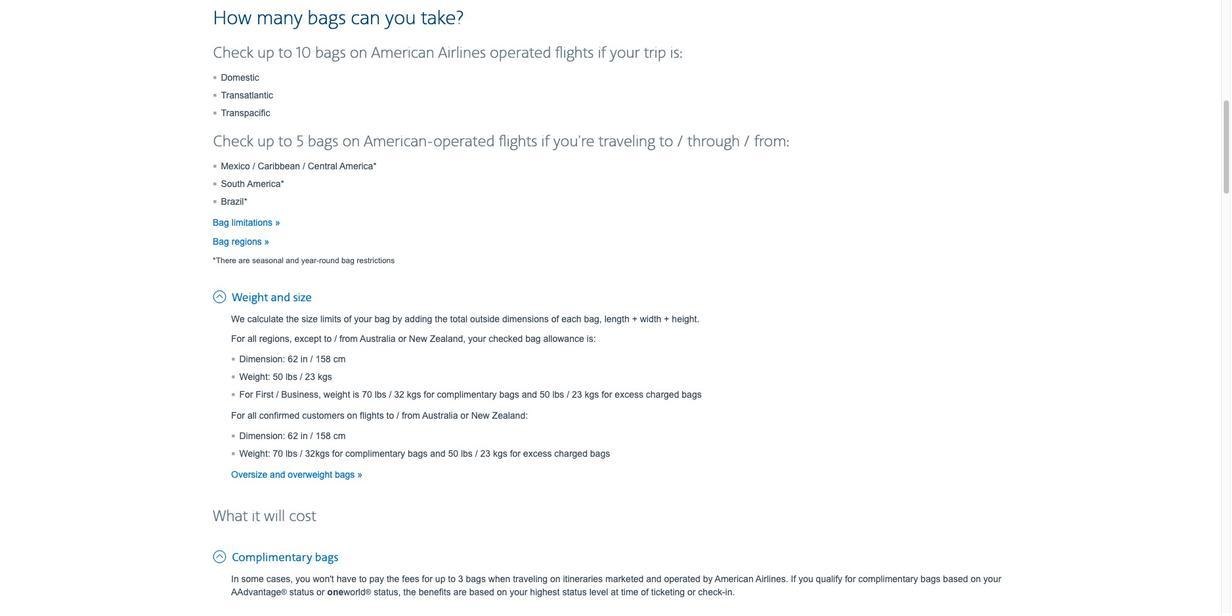 Task type: vqa. For each thing, say whether or not it's contained in the screenshot.
submit
no



Task type: describe. For each thing, give the bounding box(es) containing it.
and inside 'weight and size' link
[[271, 291, 291, 305]]

by inside in some cases, you won't have to pay the fees for up to 3 bags when traveling on itineraries marketed and operated by american airlines. if you qualify for complimentary bags based on your aadvantage
[[703, 574, 713, 585]]

checked
[[489, 334, 523, 344]]

up for 10
[[258, 44, 275, 63]]

cm for for
[[334, 431, 346, 441]]

weight: for weight: 70 lbs / 32kgs for complimentary bags and 50 lbs / 23 kgs for excess charged bags
[[239, 449, 270, 459]]

customers
[[302, 410, 345, 421]]

weight and size link
[[213, 287, 312, 306]]

0 vertical spatial flights
[[556, 44, 594, 63]]

0 vertical spatial new
[[409, 334, 428, 344]]

we
[[231, 314, 245, 324]]

for first / business, weight is 70 lbs / 32 kgs for complimentary bags and 50 lbs / 23 kgs for excess charged bags
[[239, 389, 702, 400]]

0 vertical spatial america*
[[340, 161, 377, 171]]

in for 32kgs
[[301, 431, 308, 441]]

highest
[[530, 587, 560, 598]]

weight: for weight: 50 lbs / 23 kgs
[[239, 372, 270, 382]]

itineraries
[[563, 574, 603, 585]]

0 horizontal spatial australia
[[360, 334, 396, 344]]

complimentary
[[232, 551, 312, 566]]

bag regions link
[[213, 236, 270, 247]]

bag limitations link
[[213, 217, 280, 228]]

we calculate the size limits of your bag by adding the total outside dimensions of each bag, length + width + height.
[[231, 314, 700, 324]]

2 vertical spatial 50
[[448, 449, 459, 459]]

benefits
[[419, 587, 451, 598]]

dimension: for 70
[[239, 431, 285, 441]]

1 horizontal spatial of
[[552, 314, 559, 324]]

to left 3
[[448, 574, 456, 585]]

158 for 32kgs
[[316, 431, 331, 441]]

some
[[241, 574, 264, 585]]

1 ® from the left
[[281, 588, 287, 596]]

1 vertical spatial 70
[[273, 449, 283, 459]]

dimension: for 50
[[239, 354, 285, 364]]

south america*
[[221, 179, 284, 189]]

1 vertical spatial from
[[402, 410, 420, 421]]

the inside in some cases, you won't have to pay the fees for up to 3 bags when traveling on itineraries marketed and operated by american airlines. if you qualify for complimentary bags based on your aadvantage
[[387, 574, 400, 585]]

how many bags can you take?
[[213, 6, 464, 31]]

what
[[213, 508, 248, 527]]

brazil*
[[221, 196, 248, 207]]

weight
[[324, 389, 350, 400]]

traveling inside in some cases, you won't have to pay the fees for up to 3 bags when traveling on itineraries marketed and operated by american airlines. if you qualify for complimentary bags based on your aadvantage
[[513, 574, 548, 585]]

and inside in some cases, you won't have to pay the fees for up to 3 bags when traveling on itineraries marketed and operated by american airlines. if you qualify for complimentary bags based on your aadvantage
[[647, 574, 662, 585]]

to down 32
[[387, 410, 394, 421]]

32kgs
[[305, 449, 330, 459]]

1 vertical spatial 23
[[572, 389, 583, 400]]

2 status from the left
[[563, 587, 587, 598]]

one
[[327, 587, 344, 598]]

for all regions, except to / from australia or new zealand, your checked bag allowance is:
[[231, 334, 596, 344]]

/ down limits
[[335, 334, 337, 344]]

0 vertical spatial traveling
[[599, 133, 656, 152]]

have
[[337, 574, 357, 585]]

check for check up to 5 bags on american-operated flights if you're traveling to / through / from:
[[213, 133, 254, 152]]

/ up business,
[[300, 372, 303, 382]]

bag,
[[584, 314, 602, 324]]

/ left 32
[[389, 389, 392, 400]]

*there
[[213, 256, 237, 265]]

large image for weight
[[213, 287, 229, 305]]

0 vertical spatial if
[[598, 44, 606, 63]]

limits
[[321, 314, 342, 324]]

regions,
[[259, 334, 292, 344]]

5
[[296, 133, 304, 152]]

or down won't
[[317, 587, 325, 598]]

can
[[351, 6, 380, 31]]

from:
[[755, 133, 790, 152]]

up for 5
[[258, 133, 275, 152]]

allowance
[[544, 334, 585, 344]]

1 horizontal spatial you
[[385, 6, 416, 31]]

transpacific
[[221, 108, 270, 118]]

bag limitations
[[213, 217, 275, 228]]

check-
[[699, 587, 726, 598]]

32
[[394, 389, 405, 400]]

bag for bag regions
[[213, 236, 229, 247]]

for all confirmed customers on flights to / from australia or new zealand:
[[231, 410, 528, 421]]

status,
[[374, 587, 401, 598]]

weight
[[232, 291, 268, 305]]

adding
[[405, 314, 433, 324]]

1 horizontal spatial 70
[[362, 389, 372, 400]]

0 vertical spatial are
[[239, 256, 250, 265]]

0 horizontal spatial 50
[[273, 372, 283, 382]]

lbs up business,
[[286, 372, 298, 382]]

is
[[353, 389, 360, 400]]

through
[[688, 133, 741, 152]]

/ left 32kgs
[[300, 449, 303, 459]]

round
[[319, 256, 339, 265]]

first
[[256, 389, 274, 400]]

zealand:
[[492, 410, 528, 421]]

0 horizontal spatial bag
[[342, 256, 355, 265]]

mexico
[[221, 161, 250, 171]]

lbs down 'for first / business, weight is 70 lbs / 32 kgs for complimentary bags and 50 lbs / 23 kgs for excess charged bags'
[[461, 449, 473, 459]]

marketed
[[606, 574, 644, 585]]

all for confirmed
[[248, 410, 257, 421]]

size inside 'weight and size' link
[[293, 291, 312, 305]]

/ left through
[[678, 133, 684, 152]]

1 horizontal spatial excess
[[615, 389, 644, 400]]

1 vertical spatial bag
[[375, 314, 390, 324]]

3
[[459, 574, 464, 585]]

for for for all confirmed customers on flights to / from australia or new zealand:
[[231, 410, 245, 421]]

1 vertical spatial new
[[472, 410, 490, 421]]

/ down 'for first / business, weight is 70 lbs / 32 kgs for complimentary bags and 50 lbs / 23 kgs for excess charged bags'
[[475, 449, 478, 459]]

1 vertical spatial operated
[[434, 133, 495, 152]]

length
[[605, 314, 630, 324]]

cases,
[[267, 574, 293, 585]]

calculate
[[247, 314, 284, 324]]

2 horizontal spatial of
[[641, 587, 649, 598]]

complimentary bags link
[[213, 547, 339, 566]]

1 horizontal spatial flights
[[499, 133, 538, 152]]

1 vertical spatial are
[[454, 587, 467, 598]]

dimension: 62 in / 158 cm for 50
[[239, 354, 346, 364]]

mexico / caribbean / central america*
[[221, 161, 377, 171]]

oversize and overweight bags
[[231, 470, 358, 480]]

2 vertical spatial flights
[[360, 410, 384, 421]]

complimentary bags
[[232, 551, 339, 566]]

to left 5
[[278, 133, 293, 152]]

weight: 50 lbs / 23 kgs
[[239, 372, 332, 382]]

pay
[[370, 574, 384, 585]]

or left check-
[[688, 587, 696, 598]]

the down fees
[[404, 587, 416, 598]]

aadvantage
[[231, 587, 281, 598]]

overweight
[[288, 470, 333, 480]]

each
[[562, 314, 582, 324]]

lbs left 32
[[375, 389, 387, 400]]

0 vertical spatial by
[[393, 314, 402, 324]]

*there are seasonal and year-round bag restrictions
[[213, 256, 395, 265]]

1 status from the left
[[290, 587, 314, 598]]

in for 23
[[301, 354, 308, 364]]

total
[[450, 314, 468, 324]]

fees
[[402, 574, 420, 585]]

ticketing
[[652, 587, 685, 598]]

0 vertical spatial complimentary
[[437, 389, 497, 400]]

to left the 10
[[278, 44, 293, 63]]

10
[[296, 44, 311, 63]]

year-
[[301, 256, 319, 265]]

to left through
[[660, 133, 674, 152]]

confirmed
[[259, 410, 300, 421]]

dimension: 62 in / 158 cm for 70
[[239, 431, 346, 441]]

in
[[231, 574, 239, 585]]

up inside in some cases, you won't have to pay the fees for up to 3 bags when traveling on itineraries marketed and operated by american airlines. if you qualify for complimentary bags based on your aadvantage
[[436, 574, 446, 585]]

how
[[213, 6, 252, 31]]

cost
[[289, 508, 316, 527]]

operated inside in some cases, you won't have to pay the fees for up to 3 bags when traveling on itineraries marketed and operated by american airlines. if you qualify for complimentary bags based on your aadvantage
[[665, 574, 701, 585]]

restrictions
[[357, 256, 395, 265]]

oversize
[[231, 470, 268, 480]]

2 horizontal spatial you
[[799, 574, 814, 585]]



Task type: locate. For each thing, give the bounding box(es) containing it.
/ right first in the bottom left of the page
[[276, 389, 279, 400]]

2 vertical spatial complimentary
[[859, 574, 919, 585]]

to left pay
[[359, 574, 367, 585]]

1 in from the top
[[301, 354, 308, 364]]

1 large image from the top
[[213, 287, 229, 305]]

1 dimension: 62 in / 158 cm from the top
[[239, 354, 346, 364]]

domestic
[[221, 72, 259, 83]]

american inside in some cases, you won't have to pay the fees for up to 3 bags when traveling on itineraries marketed and operated by american airlines. if you qualify for complimentary bags based on your aadvantage
[[715, 574, 754, 585]]

all down first in the bottom left of the page
[[248, 410, 257, 421]]

1 vertical spatial check
[[213, 133, 254, 152]]

1 horizontal spatial ®
[[366, 588, 371, 596]]

you right the 'if'
[[799, 574, 814, 585]]

0 horizontal spatial if
[[542, 133, 550, 152]]

bag left adding
[[375, 314, 390, 324]]

158
[[316, 354, 331, 364], [316, 431, 331, 441]]

weight: 70 lbs / 32kgs for complimentary bags and 50 lbs / 23 kgs for excess charged bags
[[239, 449, 610, 459]]

american down the can
[[372, 44, 435, 63]]

of right limits
[[344, 314, 352, 324]]

size up except
[[302, 314, 318, 324]]

except
[[295, 334, 322, 344]]

limitations
[[232, 217, 273, 228]]

business,
[[281, 389, 321, 400]]

1 horizontal spatial is:
[[671, 44, 683, 63]]

from down limits
[[340, 334, 358, 344]]

1 158 from the top
[[316, 354, 331, 364]]

for for for first / business, weight is 70 lbs / 32 kgs for complimentary bags and 50 lbs / 23 kgs for excess charged bags
[[239, 389, 253, 400]]

/
[[678, 133, 684, 152], [744, 133, 751, 152], [253, 161, 255, 171], [303, 161, 305, 171], [335, 334, 337, 344], [311, 354, 313, 364], [300, 372, 303, 382], [276, 389, 279, 400], [389, 389, 392, 400], [567, 389, 570, 400], [397, 410, 399, 421], [311, 431, 313, 441], [300, 449, 303, 459], [475, 449, 478, 459]]

/ down 'allowance' at the left
[[567, 389, 570, 400]]

you
[[385, 6, 416, 31], [296, 574, 311, 585], [799, 574, 814, 585]]

all
[[248, 334, 257, 344], [248, 410, 257, 421]]

1 62 from the top
[[288, 354, 298, 364]]

world
[[344, 587, 366, 598]]

kgs
[[318, 372, 332, 382], [407, 389, 421, 400], [585, 389, 599, 400], [493, 449, 508, 459]]

0 vertical spatial bag
[[342, 256, 355, 265]]

bags
[[308, 6, 346, 31], [315, 44, 346, 63], [308, 133, 339, 152], [500, 389, 520, 400], [682, 389, 702, 400], [408, 449, 428, 459], [591, 449, 610, 459], [335, 470, 355, 480], [315, 551, 339, 566], [466, 574, 486, 585], [921, 574, 941, 585]]

62 for 50
[[288, 354, 298, 364]]

traveling
[[599, 133, 656, 152], [513, 574, 548, 585]]

2 62 from the top
[[288, 431, 298, 441]]

0 vertical spatial based
[[944, 574, 969, 585]]

large image for complimentary
[[213, 547, 229, 565]]

62 down the "confirmed"
[[288, 431, 298, 441]]

0 horizontal spatial excess
[[524, 449, 552, 459]]

0 horizontal spatial 23
[[305, 372, 315, 382]]

2 horizontal spatial 23
[[572, 389, 583, 400]]

0 horizontal spatial traveling
[[513, 574, 548, 585]]

large image inside 'weight and size' link
[[213, 287, 229, 305]]

many
[[257, 6, 303, 31]]

caribbean
[[258, 161, 300, 171]]

from
[[340, 334, 358, 344], [402, 410, 420, 421]]

size down *there are seasonal and year-round bag restrictions on the left
[[293, 291, 312, 305]]

1 vertical spatial 62
[[288, 431, 298, 441]]

1 horizontal spatial based
[[944, 574, 969, 585]]

up up caribbean
[[258, 133, 275, 152]]

0 vertical spatial from
[[340, 334, 358, 344]]

2 ® from the left
[[366, 588, 371, 596]]

0 horizontal spatial +
[[632, 314, 638, 324]]

23
[[305, 372, 315, 382], [572, 389, 583, 400], [481, 449, 491, 459]]

2 check from the top
[[213, 133, 254, 152]]

new down 'for first / business, weight is 70 lbs / 32 kgs for complimentary bags and 50 lbs / 23 kgs for excess charged bags'
[[472, 410, 490, 421]]

up
[[258, 44, 275, 63], [258, 133, 275, 152], [436, 574, 446, 585]]

2 horizontal spatial complimentary
[[859, 574, 919, 585]]

for for for all regions, except to / from australia or new zealand, your checked bag allowance is:
[[231, 334, 245, 344]]

status down won't
[[290, 587, 314, 598]]

/ up south america*
[[253, 161, 255, 171]]

0 vertical spatial 23
[[305, 372, 315, 382]]

1 vertical spatial american
[[715, 574, 754, 585]]

2 horizontal spatial flights
[[556, 44, 594, 63]]

1 vertical spatial australia
[[422, 410, 458, 421]]

2 large image from the top
[[213, 547, 229, 565]]

/ left central
[[303, 161, 305, 171]]

by up check-
[[703, 574, 713, 585]]

0 vertical spatial 70
[[362, 389, 372, 400]]

0 vertical spatial size
[[293, 291, 312, 305]]

1 vertical spatial for
[[239, 389, 253, 400]]

for down we
[[231, 334, 245, 344]]

158 up 32kgs
[[316, 431, 331, 441]]

large image
[[213, 287, 229, 305], [213, 547, 229, 565]]

0 vertical spatial operated
[[490, 44, 552, 63]]

23 down 'allowance' at the left
[[572, 389, 583, 400]]

american-
[[364, 133, 434, 152]]

1 bag from the top
[[213, 217, 229, 228]]

1 horizontal spatial status
[[563, 587, 587, 598]]

bag down brazil*
[[213, 217, 229, 228]]

in.
[[726, 587, 735, 598]]

for left the "confirmed"
[[231, 410, 245, 421]]

is: right trip on the right
[[671, 44, 683, 63]]

1 vertical spatial size
[[302, 314, 318, 324]]

1 vertical spatial traveling
[[513, 574, 548, 585]]

are down 3
[[454, 587, 467, 598]]

oversize and overweight bags link
[[231, 470, 363, 480]]

america*
[[340, 161, 377, 171], [247, 179, 284, 189]]

1 check from the top
[[213, 44, 254, 63]]

0 vertical spatial is:
[[671, 44, 683, 63]]

australia up 32
[[360, 334, 396, 344]]

complimentary up zealand:
[[437, 389, 497, 400]]

70 up the oversize and overweight bags
[[273, 449, 283, 459]]

0 vertical spatial cm
[[334, 354, 346, 364]]

in some cases, you won't have to pay the fees for up to 3 bags when traveling on itineraries marketed and operated by american airlines. if you qualify for complimentary bags based on your aadvantage
[[231, 574, 1002, 598]]

qualify
[[816, 574, 843, 585]]

0 horizontal spatial charged
[[555, 449, 588, 459]]

height.
[[672, 314, 700, 324]]

1 vertical spatial weight:
[[239, 449, 270, 459]]

1 horizontal spatial are
[[454, 587, 467, 598]]

50 down 'for first / business, weight is 70 lbs / 32 kgs for complimentary bags and 50 lbs / 23 kgs for excess charged bags'
[[448, 449, 459, 459]]

complimentary
[[437, 389, 497, 400], [346, 449, 405, 459], [859, 574, 919, 585]]

or down 'for first / business, weight is 70 lbs / 32 kgs for complimentary bags and 50 lbs / 23 kgs for excess charged bags'
[[461, 410, 469, 421]]

weight:
[[239, 372, 270, 382], [239, 449, 270, 459]]

is: down bag,
[[587, 334, 596, 344]]

1 horizontal spatial 23
[[481, 449, 491, 459]]

is:
[[671, 44, 683, 63], [587, 334, 596, 344]]

large image inside complimentary bags link
[[213, 547, 229, 565]]

when
[[489, 574, 511, 585]]

1 vertical spatial in
[[301, 431, 308, 441]]

1 vertical spatial is:
[[587, 334, 596, 344]]

1 cm from the top
[[334, 354, 346, 364]]

south
[[221, 179, 245, 189]]

if left trip on the right
[[598, 44, 606, 63]]

all left regions,
[[248, 334, 257, 344]]

on
[[350, 44, 368, 63], [343, 133, 360, 152], [347, 410, 358, 421], [551, 574, 561, 585], [971, 574, 982, 585], [497, 587, 507, 598]]

1 weight: from the top
[[239, 372, 270, 382]]

1 horizontal spatial complimentary
[[437, 389, 497, 400]]

+ left width
[[632, 314, 638, 324]]

dimension: down regions,
[[239, 354, 285, 364]]

traveling up the highest
[[513, 574, 548, 585]]

australia
[[360, 334, 396, 344], [422, 410, 458, 421]]

1 vertical spatial up
[[258, 133, 275, 152]]

62 for 70
[[288, 431, 298, 441]]

® down pay
[[366, 588, 371, 596]]

+
[[632, 314, 638, 324], [664, 314, 670, 324]]

for left first in the bottom left of the page
[[239, 389, 253, 400]]

dimension: 62 in / 158 cm up weight: 50 lbs / 23 kgs
[[239, 354, 346, 364]]

the up except
[[286, 314, 299, 324]]

large image left weight
[[213, 287, 229, 305]]

0 horizontal spatial is:
[[587, 334, 596, 344]]

bag right round
[[342, 256, 355, 265]]

1 vertical spatial complimentary
[[346, 449, 405, 459]]

dimensions
[[503, 314, 549, 324]]

the left total on the bottom of the page
[[435, 314, 448, 324]]

0 horizontal spatial you
[[296, 574, 311, 585]]

0 horizontal spatial are
[[239, 256, 250, 265]]

70 right is
[[362, 389, 372, 400]]

®
[[281, 588, 287, 596], [366, 588, 371, 596]]

0 vertical spatial 50
[[273, 372, 283, 382]]

in down except
[[301, 354, 308, 364]]

1 + from the left
[[632, 314, 638, 324]]

bag
[[342, 256, 355, 265], [375, 314, 390, 324], [526, 334, 541, 344]]

status
[[290, 587, 314, 598], [563, 587, 587, 598]]

2 vertical spatial 23
[[481, 449, 491, 459]]

1 dimension: from the top
[[239, 354, 285, 364]]

0 horizontal spatial american
[[372, 44, 435, 63]]

dimension: 62 in / 158 cm down the "confirmed"
[[239, 431, 346, 441]]

® down cases,
[[281, 588, 287, 596]]

based
[[944, 574, 969, 585], [470, 587, 495, 598]]

158 down except
[[316, 354, 331, 364]]

all for regions,
[[248, 334, 257, 344]]

0 vertical spatial excess
[[615, 389, 644, 400]]

0 vertical spatial australia
[[360, 334, 396, 344]]

158 for 23
[[316, 354, 331, 364]]

2 weight: from the top
[[239, 449, 270, 459]]

1 all from the top
[[248, 334, 257, 344]]

new down adding
[[409, 334, 428, 344]]

lbs down 'allowance' at the left
[[553, 389, 565, 400]]

american up 'in.'
[[715, 574, 754, 585]]

width
[[640, 314, 662, 324]]

0 vertical spatial check
[[213, 44, 254, 63]]

2 horizontal spatial 50
[[540, 389, 550, 400]]

2 + from the left
[[664, 314, 670, 324]]

0 horizontal spatial from
[[340, 334, 358, 344]]

complimentary inside in some cases, you won't have to pay the fees for up to 3 bags when traveling on itineraries marketed and operated by american airlines. if you qualify for complimentary bags based on your aadvantage
[[859, 574, 919, 585]]

of left each
[[552, 314, 559, 324]]

check for check up to 10 bags on american airlines operated flights if your trip is:
[[213, 44, 254, 63]]

weight and size
[[232, 291, 312, 305]]

23 down 'for first / business, weight is 70 lbs / 32 kgs for complimentary bags and 50 lbs / 23 kgs for excess charged bags'
[[481, 449, 491, 459]]

transatlantic
[[221, 90, 273, 100]]

50 down 'allowance' at the left
[[540, 389, 550, 400]]

level
[[590, 587, 609, 598]]

operated
[[490, 44, 552, 63], [434, 133, 495, 152], [665, 574, 701, 585]]

1 vertical spatial large image
[[213, 547, 229, 565]]

2 vertical spatial up
[[436, 574, 446, 585]]

0 vertical spatial weight:
[[239, 372, 270, 382]]

2 vertical spatial operated
[[665, 574, 701, 585]]

status down "itineraries"
[[563, 587, 587, 598]]

0 horizontal spatial based
[[470, 587, 495, 598]]

62 up weight: 50 lbs / 23 kgs
[[288, 354, 298, 364]]

weight: up first in the bottom left of the page
[[239, 372, 270, 382]]

based inside in some cases, you won't have to pay the fees for up to 3 bags when traveling on itineraries marketed and operated by american airlines. if you qualify for complimentary bags based on your aadvantage
[[944, 574, 969, 585]]

bag down dimensions
[[526, 334, 541, 344]]

62
[[288, 354, 298, 364], [288, 431, 298, 441]]

2 vertical spatial bag
[[526, 334, 541, 344]]

of right 'time' on the right of the page
[[641, 587, 649, 598]]

cm up the weight
[[334, 354, 346, 364]]

what it will cost
[[213, 508, 316, 527]]

check up to 10 bags on american airlines operated flights if your trip is:
[[213, 44, 683, 63]]

airlines.
[[756, 574, 789, 585]]

dimension: 62 in / 158 cm
[[239, 354, 346, 364], [239, 431, 346, 441]]

1 horizontal spatial american
[[715, 574, 754, 585]]

seasonal
[[252, 256, 284, 265]]

+ right width
[[664, 314, 670, 324]]

check up mexico
[[213, 133, 254, 152]]

will
[[264, 508, 285, 527]]

dimension:
[[239, 354, 285, 364], [239, 431, 285, 441]]

/ down except
[[311, 354, 313, 364]]

bag regions
[[213, 236, 265, 247]]

2 in from the top
[[301, 431, 308, 441]]

2 dimension: from the top
[[239, 431, 285, 441]]

2 cm from the top
[[334, 431, 346, 441]]

0 vertical spatial american
[[372, 44, 435, 63]]

are down regions
[[239, 256, 250, 265]]

0 horizontal spatial 70
[[273, 449, 283, 459]]

/ down 32
[[397, 410, 399, 421]]

1 horizontal spatial +
[[664, 314, 670, 324]]

1 vertical spatial dimension:
[[239, 431, 285, 441]]

at
[[611, 587, 619, 598]]

1 vertical spatial by
[[703, 574, 713, 585]]

1 vertical spatial 50
[[540, 389, 550, 400]]

australia down 'for first / business, weight is 70 lbs / 32 kgs for complimentary bags and 50 lbs / 23 kgs for excess charged bags'
[[422, 410, 458, 421]]

1 vertical spatial charged
[[555, 449, 588, 459]]

0 horizontal spatial by
[[393, 314, 402, 324]]

1 vertical spatial excess
[[524, 449, 552, 459]]

bag for bag limitations
[[213, 217, 229, 228]]

you left won't
[[296, 574, 311, 585]]

lbs up the oversize and overweight bags
[[286, 449, 298, 459]]

america* right central
[[340, 161, 377, 171]]

23 up business,
[[305, 372, 315, 382]]

2 all from the top
[[248, 410, 257, 421]]

0 horizontal spatial status
[[290, 587, 314, 598]]

to
[[278, 44, 293, 63], [278, 133, 293, 152], [660, 133, 674, 152], [324, 334, 332, 344], [387, 410, 394, 421], [359, 574, 367, 585], [448, 574, 456, 585]]

/ up 32kgs
[[311, 431, 313, 441]]

1 vertical spatial america*
[[247, 179, 284, 189]]

0 vertical spatial charged
[[646, 389, 680, 400]]

your inside in some cases, you won't have to pay the fees for up to 3 bags when traveling on itineraries marketed and operated by american airlines. if you qualify for complimentary bags based on your aadvantage
[[984, 574, 1002, 585]]

if
[[791, 574, 797, 585]]

america* down caribbean
[[247, 179, 284, 189]]

complimentary right qualify
[[859, 574, 919, 585]]

by left adding
[[393, 314, 402, 324]]

you're
[[554, 133, 595, 152]]

bag up *there
[[213, 236, 229, 247]]

check up to 5 bags on american-operated flights if you're traveling to / through / from:
[[213, 133, 790, 152]]

/ left from:
[[744, 133, 751, 152]]

0 vertical spatial in
[[301, 354, 308, 364]]

2 vertical spatial for
[[231, 410, 245, 421]]

weight: up oversize
[[239, 449, 270, 459]]

to down limits
[[324, 334, 332, 344]]

2 dimension: 62 in / 158 cm from the top
[[239, 431, 346, 441]]

central
[[308, 161, 338, 171]]

1 vertical spatial dimension: 62 in / 158 cm
[[239, 431, 346, 441]]

regions
[[232, 236, 262, 247]]

traveling right you're
[[599, 133, 656, 152]]

0 horizontal spatial of
[[344, 314, 352, 324]]

0 horizontal spatial america*
[[247, 179, 284, 189]]

0 vertical spatial all
[[248, 334, 257, 344]]

charged
[[646, 389, 680, 400], [555, 449, 588, 459]]

outside
[[470, 314, 500, 324]]

the up status,
[[387, 574, 400, 585]]

0 horizontal spatial ®
[[281, 588, 287, 596]]

2 horizontal spatial bag
[[526, 334, 541, 344]]

or down adding
[[398, 334, 407, 344]]

from down 32
[[402, 410, 420, 421]]

0 horizontal spatial flights
[[360, 410, 384, 421]]

take?
[[421, 6, 464, 31]]

70
[[362, 389, 372, 400], [273, 449, 283, 459]]

2 bag from the top
[[213, 236, 229, 247]]

1 vertical spatial bag
[[213, 236, 229, 247]]

up up 'benefits'
[[436, 574, 446, 585]]

complimentary down for all confirmed customers on flights to / from australia or new zealand:
[[346, 449, 405, 459]]

and
[[286, 256, 299, 265], [271, 291, 291, 305], [522, 389, 538, 400], [430, 449, 446, 459], [270, 470, 285, 480], [647, 574, 662, 585]]

it
[[252, 508, 260, 527]]

cm for kgs
[[334, 354, 346, 364]]

in up 32kgs
[[301, 431, 308, 441]]

® status or one world ® status, the benefits are based on your highest status level at time of ticketing or check-in.
[[281, 587, 735, 598]]

0 vertical spatial large image
[[213, 287, 229, 305]]

0 vertical spatial for
[[231, 334, 245, 344]]

if
[[598, 44, 606, 63], [542, 133, 550, 152]]

zealand,
[[430, 334, 466, 344]]

0 vertical spatial dimension:
[[239, 354, 285, 364]]

1 horizontal spatial australia
[[422, 410, 458, 421]]

50 up first in the bottom left of the page
[[273, 372, 283, 382]]

1 vertical spatial cm
[[334, 431, 346, 441]]

2 158 from the top
[[316, 431, 331, 441]]



